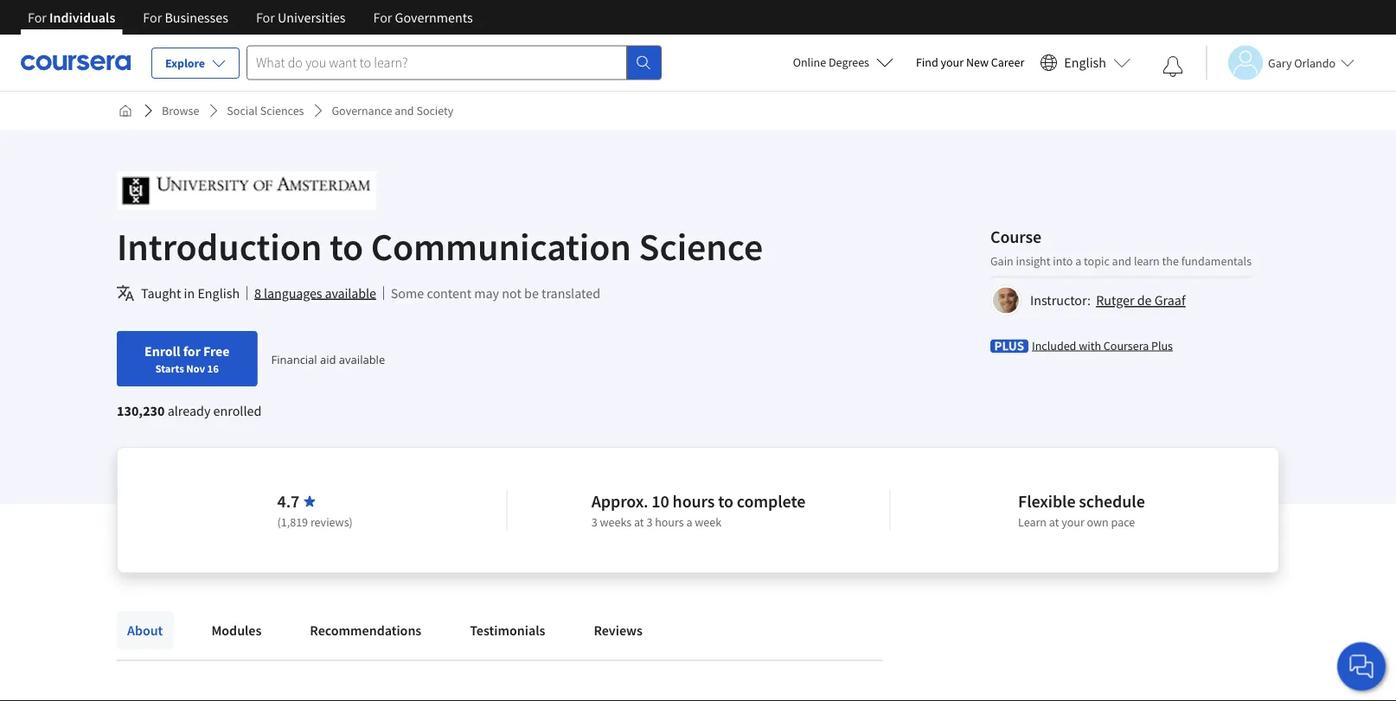 Task type: vqa. For each thing, say whether or not it's contained in the screenshot.
For Universities
yes



Task type: describe. For each thing, give the bounding box(es) containing it.
social sciences link
[[220, 95, 311, 126]]

130,230
[[117, 402, 165, 420]]

the
[[1163, 253, 1180, 269]]

coursera
[[1104, 338, 1150, 354]]

starts
[[155, 362, 184, 376]]

8
[[255, 285, 261, 302]]

may
[[475, 285, 499, 302]]

included
[[1033, 338, 1077, 354]]

instructor:
[[1031, 292, 1091, 309]]

explore button
[[151, 48, 240, 79]]

society
[[417, 103, 454, 119]]

for for universities
[[256, 9, 275, 26]]

instructor: rutger de  graaf
[[1031, 292, 1186, 309]]

and inside governance and society link
[[395, 103, 414, 119]]

What do you want to learn? text field
[[247, 45, 628, 80]]

individuals
[[49, 9, 115, 26]]

0 vertical spatial hours
[[673, 491, 715, 513]]

rutger de  graaf link
[[1097, 292, 1186, 309]]

rutger
[[1097, 292, 1135, 309]]

taught in english
[[141, 285, 240, 302]]

for individuals
[[28, 9, 115, 26]]

8 languages available
[[255, 285, 376, 302]]

already
[[168, 402, 211, 420]]

course gain insight into a topic and learn the fundamentals
[[991, 226, 1252, 269]]

find
[[917, 55, 939, 70]]

sciences
[[260, 103, 304, 119]]

plus
[[1152, 338, 1174, 354]]

in
[[184, 285, 195, 302]]

complete
[[737, 491, 806, 513]]

enroll
[[145, 343, 181, 360]]

130,230 already enrolled
[[117, 402, 262, 420]]

enrolled
[[213, 402, 262, 420]]

browse
[[162, 103, 199, 119]]

16
[[207, 362, 219, 376]]

show notifications image
[[1163, 56, 1184, 77]]

modules
[[212, 622, 262, 640]]

course
[[991, 226, 1042, 248]]

for
[[183, 343, 201, 360]]

your inside the flexible schedule learn at your own pace
[[1062, 515, 1085, 531]]

not
[[502, 285, 522, 302]]

modules link
[[201, 612, 272, 650]]

reviews
[[594, 622, 643, 640]]

banner navigation
[[14, 0, 487, 35]]

and inside course gain insight into a topic and learn the fundamentals
[[1113, 253, 1132, 269]]

communication
[[371, 222, 632, 270]]

learn
[[1135, 253, 1161, 269]]

for for governments
[[373, 9, 392, 26]]

find your new career link
[[908, 52, 1034, 74]]

recommendations link
[[300, 612, 432, 650]]

online degrees
[[793, 55, 870, 70]]

1 3 from the left
[[592, 515, 598, 531]]

10
[[652, 491, 670, 513]]

taught
[[141, 285, 181, 302]]

graaf
[[1155, 292, 1186, 309]]

university of amsterdam image
[[117, 171, 377, 210]]

english button
[[1034, 35, 1138, 91]]

gary orlando button
[[1207, 45, 1355, 80]]

for for businesses
[[143, 9, 162, 26]]

gary orlando
[[1269, 55, 1336, 71]]

degrees
[[829, 55, 870, 70]]

de
[[1138, 292, 1152, 309]]

to inside approx. 10 hours to complete 3 weeks at 3 hours a week
[[719, 491, 734, 513]]

coursera plus image
[[991, 340, 1029, 354]]

a inside approx. 10 hours to complete 3 weeks at 3 hours a week
[[687, 515, 693, 531]]

approx. 10 hours to complete 3 weeks at 3 hours a week
[[592, 491, 806, 531]]

insight
[[1017, 253, 1051, 269]]

online degrees button
[[780, 43, 908, 81]]

home image
[[119, 104, 132, 118]]

governance and society
[[332, 103, 454, 119]]

at inside the flexible schedule learn at your own pace
[[1050, 515, 1060, 531]]

english inside english button
[[1065, 54, 1107, 71]]

own
[[1088, 515, 1109, 531]]

financial aid available button
[[271, 352, 385, 367]]

learn
[[1019, 515, 1047, 531]]

about
[[127, 622, 163, 640]]

4.7
[[277, 491, 300, 513]]

governance
[[332, 103, 392, 119]]

available for 8 languages available
[[325, 285, 376, 302]]

for universities
[[256, 9, 346, 26]]



Task type: locate. For each thing, give the bounding box(es) containing it.
rutger de  graaf image
[[994, 288, 1020, 314]]

0 vertical spatial your
[[941, 55, 964, 70]]

universities
[[278, 9, 346, 26]]

0 horizontal spatial at
[[634, 515, 644, 531]]

weeks
[[600, 515, 632, 531]]

available left some
[[325, 285, 376, 302]]

1 for from the left
[[28, 9, 47, 26]]

science
[[639, 222, 764, 270]]

1 vertical spatial to
[[719, 491, 734, 513]]

0 horizontal spatial a
[[687, 515, 693, 531]]

1 vertical spatial english
[[198, 285, 240, 302]]

free
[[203, 343, 230, 360]]

be
[[525, 285, 539, 302]]

some
[[391, 285, 424, 302]]

8 languages available button
[[255, 283, 376, 304]]

available right aid on the bottom left of the page
[[339, 352, 385, 367]]

1 vertical spatial and
[[1113, 253, 1132, 269]]

coursera image
[[21, 49, 131, 76]]

flexible
[[1019, 491, 1076, 513]]

2 for from the left
[[143, 9, 162, 26]]

3 left weeks
[[592, 515, 598, 531]]

3 for from the left
[[256, 9, 275, 26]]

hours
[[673, 491, 715, 513], [655, 515, 684, 531]]

a right into
[[1076, 253, 1082, 269]]

financial aid available
[[271, 352, 385, 367]]

1 horizontal spatial and
[[1113, 253, 1132, 269]]

available inside "8 languages available" button
[[325, 285, 376, 302]]

at right weeks
[[634, 515, 644, 531]]

your inside 'link'
[[941, 55, 964, 70]]

at inside approx. 10 hours to complete 3 weeks at 3 hours a week
[[634, 515, 644, 531]]

0 horizontal spatial and
[[395, 103, 414, 119]]

(1,819
[[277, 515, 308, 531]]

content
[[427, 285, 472, 302]]

0 vertical spatial a
[[1076, 253, 1082, 269]]

0 horizontal spatial 3
[[592, 515, 598, 531]]

1 horizontal spatial 3
[[647, 515, 653, 531]]

schedule
[[1080, 491, 1146, 513]]

and
[[395, 103, 414, 119], [1113, 253, 1132, 269]]

english
[[1065, 54, 1107, 71], [198, 285, 240, 302]]

chat with us image
[[1349, 653, 1376, 681]]

and left society
[[395, 103, 414, 119]]

find your new career
[[917, 55, 1025, 70]]

to up "8 languages available" button
[[330, 222, 364, 270]]

for
[[28, 9, 47, 26], [143, 9, 162, 26], [256, 9, 275, 26], [373, 9, 392, 26]]

a inside course gain insight into a topic and learn the fundamentals
[[1076, 253, 1082, 269]]

at
[[634, 515, 644, 531], [1050, 515, 1060, 531]]

week
[[695, 515, 722, 531]]

included with coursera plus link
[[1033, 337, 1174, 354]]

0 vertical spatial available
[[325, 285, 376, 302]]

your left own
[[1062, 515, 1085, 531]]

businesses
[[165, 9, 228, 26]]

some content may not be translated
[[391, 285, 601, 302]]

gain
[[991, 253, 1014, 269]]

included with coursera plus
[[1033, 338, 1174, 354]]

translated
[[542, 285, 601, 302]]

0 vertical spatial to
[[330, 222, 364, 270]]

recommendations
[[310, 622, 422, 640]]

0 vertical spatial english
[[1065, 54, 1107, 71]]

available for financial aid available
[[339, 352, 385, 367]]

for businesses
[[143, 9, 228, 26]]

None search field
[[247, 45, 662, 80]]

(1,819 reviews)
[[277, 515, 353, 531]]

with
[[1079, 338, 1102, 354]]

1 horizontal spatial a
[[1076, 253, 1082, 269]]

for governments
[[373, 9, 473, 26]]

for for individuals
[[28, 9, 47, 26]]

2 3 from the left
[[647, 515, 653, 531]]

at right learn
[[1050, 515, 1060, 531]]

1 at from the left
[[634, 515, 644, 531]]

a left week
[[687, 515, 693, 531]]

for left individuals
[[28, 9, 47, 26]]

nov
[[186, 362, 205, 376]]

social sciences
[[227, 103, 304, 119]]

social
[[227, 103, 258, 119]]

4 for from the left
[[373, 9, 392, 26]]

aid
[[320, 352, 336, 367]]

testimonials
[[470, 622, 546, 640]]

approx.
[[592, 491, 649, 513]]

governments
[[395, 9, 473, 26]]

reviews link
[[584, 612, 653, 650]]

3
[[592, 515, 598, 531], [647, 515, 653, 531]]

new
[[967, 55, 989, 70]]

0 horizontal spatial your
[[941, 55, 964, 70]]

explore
[[165, 55, 205, 71]]

1 horizontal spatial english
[[1065, 54, 1107, 71]]

1 horizontal spatial to
[[719, 491, 734, 513]]

financial
[[271, 352, 317, 367]]

english right career
[[1065, 54, 1107, 71]]

hours down "10"
[[655, 515, 684, 531]]

fundamentals
[[1182, 253, 1252, 269]]

1 horizontal spatial at
[[1050, 515, 1060, 531]]

1 vertical spatial your
[[1062, 515, 1085, 531]]

about link
[[117, 612, 173, 650]]

introduction to communication science
[[117, 222, 764, 270]]

english right the in
[[198, 285, 240, 302]]

orlando
[[1295, 55, 1336, 71]]

languages
[[264, 285, 322, 302]]

1 vertical spatial a
[[687, 515, 693, 531]]

your
[[941, 55, 964, 70], [1062, 515, 1085, 531]]

for left "governments"
[[373, 9, 392, 26]]

your right find
[[941, 55, 964, 70]]

topic
[[1085, 253, 1110, 269]]

flexible schedule learn at your own pace
[[1019, 491, 1146, 531]]

pace
[[1112, 515, 1136, 531]]

for left universities
[[256, 9, 275, 26]]

for left businesses
[[143, 9, 162, 26]]

0 vertical spatial and
[[395, 103, 414, 119]]

0 horizontal spatial to
[[330, 222, 364, 270]]

introduction
[[117, 222, 322, 270]]

enroll for free starts nov 16
[[145, 343, 230, 376]]

0 horizontal spatial english
[[198, 285, 240, 302]]

2 at from the left
[[1050, 515, 1060, 531]]

3 down "10"
[[647, 515, 653, 531]]

career
[[992, 55, 1025, 70]]

1 vertical spatial available
[[339, 352, 385, 367]]

online
[[793, 55, 827, 70]]

testimonials link
[[460, 612, 556, 650]]

governance and society link
[[325, 95, 461, 126]]

into
[[1054, 253, 1074, 269]]

hours up week
[[673, 491, 715, 513]]

and right the topic
[[1113, 253, 1132, 269]]

1 vertical spatial hours
[[655, 515, 684, 531]]

to
[[330, 222, 364, 270], [719, 491, 734, 513]]

1 horizontal spatial your
[[1062, 515, 1085, 531]]

to up week
[[719, 491, 734, 513]]



